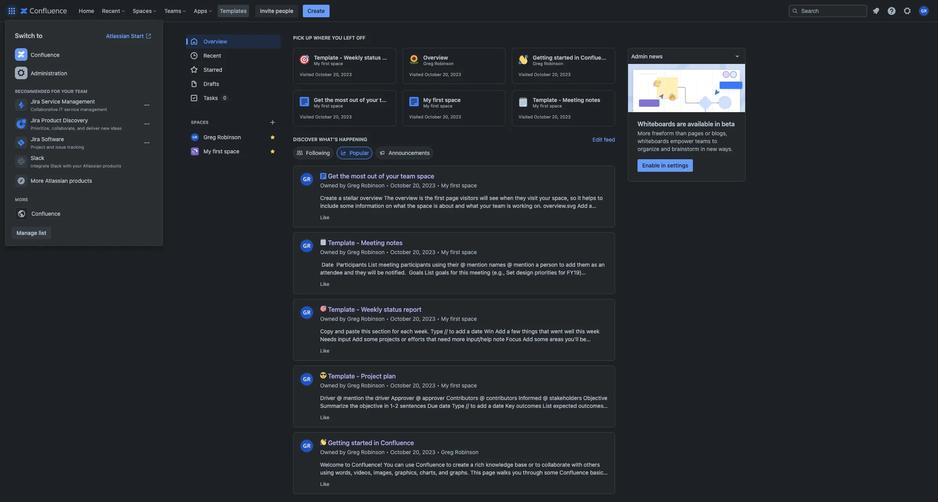 Task type: vqa. For each thing, say whether or not it's contained in the screenshot.
space inside 'Template - Weekly status report My first space'
yes



Task type: locate. For each thing, give the bounding box(es) containing it.
1 vertical spatial list
[[425, 270, 434, 276]]

template - project plan link
[[328, 373, 397, 381]]

1 horizontal spatial about
[[516, 344, 531, 351]]

2 greg robinson image from the top
[[301, 307, 313, 319]]

it
[[578, 195, 581, 202], [485, 211, 488, 217]]

integrate
[[31, 163, 49, 168]]

// down the contributors
[[466, 403, 469, 410]]

enable in settings link
[[638, 159, 693, 172]]

recent right home
[[102, 7, 120, 14]]

create inside global element
[[308, 7, 325, 14]]

create up graphs.
[[453, 462, 469, 469]]

an
[[599, 262, 605, 268]]

confluence image
[[20, 6, 67, 16], [20, 6, 67, 16]]

october 20, 2023 button
[[390, 182, 435, 190], [390, 249, 435, 257], [390, 315, 435, 323], [390, 382, 435, 390], [390, 449, 435, 457]]

to down blogs, at the top
[[712, 138, 717, 145]]

like button for get the most out of your team space
[[320, 215, 329, 221]]

like down include
[[320, 215, 329, 221]]

any
[[439, 344, 448, 351], [346, 352, 355, 359]]

create up 'where'
[[308, 7, 325, 14]]

0 vertical spatial new
[[101, 126, 110, 131]]

add up more at left bottom
[[456, 328, 465, 335]]

2
[[395, 403, 398, 410]]

1 horizontal spatial items
[[592, 277, 606, 284]]

like down needs
[[320, 348, 329, 354]]

0 vertical spatial with
[[63, 163, 71, 168]]

by up attendee
[[340, 249, 346, 256]]

0 vertical spatial this
[[358, 211, 369, 217]]

a up problem
[[488, 403, 491, 410]]

you down charts,
[[431, 478, 440, 484]]

items down an
[[592, 277, 606, 284]]

owned down :wave: icon
[[320, 449, 338, 456]]

my
[[314, 61, 320, 66], [423, 97, 431, 103], [314, 103, 320, 108], [423, 103, 430, 108], [533, 103, 539, 108], [204, 148, 211, 155], [441, 182, 449, 189], [441, 249, 449, 256], [441, 316, 449, 323], [441, 383, 449, 389]]

report inside template - weekly status report my first space
[[382, 54, 399, 61]]

new inside jira product discovery prioritize, collaborate, and deliver new ideas
[[101, 126, 110, 131]]

1 horizontal spatial new
[[707, 146, 717, 152]]

to
[[36, 32, 42, 39], [712, 138, 717, 145], [598, 195, 603, 202], [559, 262, 564, 268], [320, 285, 325, 292], [449, 328, 454, 335], [471, 403, 476, 410], [345, 462, 350, 469], [446, 462, 451, 469], [535, 462, 540, 469], [442, 478, 447, 484]]

a inside the date  participants list meeting participants using their @ mention names @ mention a person to add them as an attendee and they will be notified.  goals list goals for this meeting (e.g., set design priorities for fy19) discussion topics time item presenter notes add notes for each discussion topic  action items add action items to close the loo
[[536, 262, 539, 268]]

1 vertical spatial this
[[470, 470, 481, 477]]

owned by greg robinson • october 20, 2023 • my first space for notes
[[320, 249, 477, 256]]

0 horizontal spatial getting
[[328, 440, 350, 447]]

2 owned from the top
[[320, 249, 338, 256]]

that left went
[[539, 328, 549, 335]]

started for getting started in confluence greg robinson
[[554, 54, 573, 61]]

driving
[[336, 419, 353, 425]]

organize
[[638, 146, 659, 152]]

1 horizontal spatial of
[[379, 173, 384, 180]]

:wave: image for visited
[[519, 55, 528, 64]]

0 horizontal spatial page
[[320, 486, 333, 492]]

templates link
[[217, 5, 249, 17]]

october 20, 2023 button for getting started in confluence
[[390, 449, 435, 457]]

atlassian
[[106, 33, 130, 39], [83, 163, 102, 168], [45, 178, 68, 184]]

create
[[308, 7, 325, 14], [320, 195, 337, 202]]

notified.
[[385, 270, 406, 276]]

1 horizontal spatial using
[[432, 262, 446, 268]]

4 like button from the top
[[320, 415, 329, 422]]

most inside get the most out of your team space my first space
[[335, 97, 348, 103]]

greg robinson image
[[301, 173, 313, 186], [301, 374, 313, 386]]

owned down :sunglasses: icon
[[320, 383, 338, 389]]

/ down 2
[[395, 411, 396, 418]]

create
[[453, 462, 469, 469], [449, 478, 465, 484]]

some inside create a stellar overview the overview is the first page visitors will see when they visit your space, so it helps to include some information on what the space is about and what your team is working on. overview.svg add a header image. this gives your overview visual appeal and makes it welcoming for visitors. explain what the space is for. start
[[340, 203, 354, 209]]

spaces button
[[130, 5, 160, 17]]

this down basics
[[593, 478, 603, 484]]

1 vertical spatial of
[[379, 173, 384, 180]]

1 vertical spatial atlassian
[[83, 163, 102, 168]]

mention up metrics
[[343, 395, 364, 402]]

4 like from the top
[[320, 415, 329, 421]]

type inside copy and paste this section for each week. type // to add a date win add a few things that went well this week needs input add some projects or efforts that need more input/help note focus add some areas you'll be focusing on next week \n focus \n notes enter any other thoughts or feelings about this past week important links add any key links tha
[[431, 328, 443, 335]]

design
[[516, 270, 533, 276]]

space inside template - weekly status report my first space
[[331, 61, 343, 66]]

2 horizontal spatial more
[[638, 130, 651, 137]]

whiteboards
[[638, 138, 669, 145]]

jira for jira product discovery
[[31, 117, 40, 124]]

each left discussion
[[473, 277, 485, 284]]

for down the working
[[518, 211, 525, 217]]

0 vertical spatial meeting
[[563, 97, 584, 103]]

0 horizontal spatial more
[[15, 197, 28, 202]]

2 vertical spatial team
[[493, 203, 505, 209]]

overview up recent link
[[204, 38, 227, 45]]

1 confluence link from the top
[[12, 46, 156, 64]]

1 horizontal spatial slack
[[50, 163, 62, 168]]

meeting
[[379, 262, 399, 268], [470, 270, 490, 276]]

- for driver @ mention the driver approver @ approver contributors @ contributors informed @ stakeholders objective summarize the objective in 1-2 sentences due date type // to add a date key outcomes list expected outcomes and success metrics status / /  problem statement describe the problem and its impact. include the hypothesis that's driving your w
[[357, 373, 359, 380]]

on inside copy and paste this section for each week. type // to add a date win add a few things that went well this week needs input add some projects or efforts that need more input/help note focus add some areas you'll be focusing on next week \n focus \n notes enter any other thoughts or feelings about this past week important links add any key links tha
[[343, 344, 350, 351]]

start
[[131, 33, 144, 39], [336, 218, 348, 225]]

1 horizontal spatial report
[[404, 306, 422, 314]]

2 horizontal spatial list
[[543, 403, 552, 410]]

2 like from the top
[[320, 282, 329, 288]]

will inside the date  participants list meeting participants using their @ mention names @ mention a person to add them as an attendee and they will be notified.  goals list goals for this meeting (e.g., set design priorities for fy19) discussion topics time item presenter notes add notes for each discussion topic  action items add action items to close the loo
[[368, 270, 376, 276]]

slack up integrate
[[31, 155, 44, 161]]

switch to
[[15, 32, 42, 39]]

mention left names
[[467, 262, 488, 268]]

slack up more atlassian products
[[50, 163, 62, 168]]

in inside getting started in confluence greg robinson
[[575, 54, 579, 61]]

your
[[61, 89, 74, 94]]

owned for template - project plan
[[320, 383, 338, 389]]

links
[[367, 352, 379, 359]]

october 20, 2023 button for get the most out of your team space
[[390, 182, 435, 190]]

atlassian inside slack integrate slack with your atlassian products
[[83, 163, 102, 168]]

0 vertical spatial create
[[453, 462, 469, 469]]

by for template - weekly status report
[[340, 316, 346, 323]]

getting started in confluence link
[[328, 440, 416, 447]]

3 jira from the top
[[31, 136, 40, 143]]

like button for getting started in confluence
[[320, 482, 329, 488]]

4 october 20, 2023 button from the top
[[390, 382, 435, 390]]

and down software
[[47, 144, 54, 150]]

0 vertical spatial status
[[364, 54, 381, 61]]

0 horizontal spatial meeting
[[361, 240, 385, 247]]

1 greg robinson image from the top
[[301, 173, 313, 186]]

collaborate
[[542, 462, 570, 469]]

3 like button from the top
[[320, 348, 329, 355]]

owned up date
[[320, 249, 338, 256]]

0 horizontal spatial add
[[456, 328, 465, 335]]

spaces,
[[330, 478, 350, 484]]

this inside create a stellar overview the overview is the first page visitors will see when they visit your space, so it helps to include some information on what the space is about and what your team is working on. overview.svg add a header image. this gives your overview visual appeal and makes it welcoming for visitors. explain what the space is for. start
[[358, 211, 369, 217]]

summarize
[[320, 403, 348, 410]]

slack
[[31, 155, 44, 161], [50, 163, 62, 168]]

owned
[[320, 182, 338, 189], [320, 249, 338, 256], [320, 316, 338, 323], [320, 383, 338, 389], [320, 449, 338, 456]]

each up efforts
[[401, 328, 413, 335]]

using inside welcome to confluence! you can use confluence to create a rich knowledge base or to collaborate with others using words, videos, images, graphics, charts, and graphs. this page walks you through some confluence basics like spaces, pages, and elements that allow you to create and manage impactful content for your teams. on this page confluence 101
[[320, 470, 334, 477]]

a up input/help
[[467, 328, 470, 335]]

0 horizontal spatial type
[[431, 328, 443, 335]]

0 horizontal spatial /
[[391, 411, 393, 418]]

like
[[320, 478, 329, 484]]

:notepad_spiral: image for visited
[[519, 97, 528, 107]]

unstar this space image
[[270, 149, 276, 155]]

settings icon image
[[903, 6, 912, 16]]

invite
[[260, 7, 274, 14]]

template - weekly status report my first space
[[314, 54, 399, 66]]

@ up problem
[[480, 395, 485, 402]]

page up manage
[[483, 470, 495, 477]]

what
[[393, 203, 406, 209], [466, 203, 479, 209], [568, 211, 580, 217]]

1 vertical spatial notes
[[386, 240, 403, 247]]

discover what's happening
[[293, 137, 367, 143]]

this inside welcome to confluence! you can use confluence to create a rich knowledge base or to collaborate with others using words, videos, images, graphics, charts, and graphs. this page walks you through some confluence basics like spaces, pages, and elements that allow you to create and manage impactful content for your teams. on this page confluence 101
[[593, 478, 603, 484]]

type up need
[[431, 328, 443, 335]]

0 vertical spatial getting
[[533, 54, 553, 61]]

october 20, 2023 button for template - meeting notes
[[390, 249, 435, 257]]

0 horizontal spatial get
[[314, 97, 323, 103]]

out for get the most out of your team space
[[367, 173, 377, 180]]

project left plan
[[361, 373, 382, 380]]

in inside driver @ mention the driver approver @ approver contributors @ contributors informed @ stakeholders objective summarize the objective in 1-2 sentences due date type // to add a date key outcomes list expected outcomes and success metrics status / /  problem statement describe the problem and its impact. include the hypothesis that's driving your w
[[384, 403, 389, 410]]

for inside welcome to confluence! you can use confluence to create a rich knowledge base or to collaborate with others using words, videos, images, graphics, charts, and graphs. this page walks you through some confluence basics like spaces, pages, and elements that allow you to create and manage impactful content for your teams. on this page confluence 101
[[545, 478, 552, 484]]

week up links
[[364, 344, 377, 351]]

or down note
[[488, 344, 494, 351]]

1 vertical spatial team
[[401, 173, 415, 180]]

type
[[431, 328, 443, 335], [452, 403, 464, 410]]

2 owned by greg robinson • october 20, 2023 • my first space from the top
[[320, 249, 477, 256]]

list up time
[[368, 262, 377, 268]]

and inside whiteboards are available in beta more freeform than pages or blogs, whiteboards empower teams to organize and brainstorm in new ways.
[[661, 146, 670, 152]]

report for template - weekly status report
[[404, 306, 422, 314]]

1 vertical spatial notes
[[408, 344, 423, 351]]

my inside template - weekly status report my first space
[[314, 61, 320, 66]]

4 owned by greg robinson • october 20, 2023 • my first space from the top
[[320, 383, 477, 389]]

0 vertical spatial greg robinson image
[[301, 240, 313, 253]]

and inside copy and paste this section for each week. type // to add a date win add a few things that went well this week needs input add some projects or efforts that need more input/help note focus add some areas you'll be focusing on next week \n focus \n notes enter any other thoughts or feelings about this past week important links add any key links tha
[[335, 328, 344, 335]]

new down teams
[[707, 146, 717, 152]]

owned by greg robinson • october 20, 2023 • my first space for plan
[[320, 383, 477, 389]]

0 horizontal spatial outcomes
[[516, 403, 541, 410]]

• up notified.
[[386, 249, 389, 256]]

they up topics
[[355, 270, 366, 276]]

add down helps
[[577, 203, 588, 209]]

knowledge
[[486, 462, 513, 469]]

5 october 20, 2023 button from the top
[[390, 449, 435, 457]]

template down close
[[328, 306, 355, 314]]

0 vertical spatial of
[[360, 97, 365, 103]]

owned for template - meeting notes
[[320, 249, 338, 256]]

with inside welcome to confluence! you can use confluence to create a rich knowledge base or to collaborate with others using words, videos, images, graphics, charts, and graphs. this page walks you through some confluence basics like spaces, pages, and elements that allow you to create and manage impactful content for your teams. on this page confluence 101
[[572, 462, 582, 469]]

project for -
[[361, 373, 382, 380]]

my inside get the most out of your team space my first space
[[314, 103, 320, 108]]

the inside get the most out of your team space my first space
[[325, 97, 333, 103]]

1 horizontal spatial this
[[470, 470, 481, 477]]

jira down 'recommended' at the left top of the page
[[31, 98, 40, 105]]

0 vertical spatial start
[[131, 33, 144, 39]]

your
[[366, 97, 378, 103], [73, 163, 82, 168], [386, 173, 399, 180], [539, 195, 551, 202], [480, 203, 491, 209], [385, 211, 396, 217], [355, 419, 366, 425], [553, 478, 565, 484]]

0 vertical spatial report
[[382, 54, 399, 61]]

2 vertical spatial notes
[[448, 277, 463, 284]]

recent
[[102, 7, 120, 14], [204, 52, 221, 59]]

out inside get the most out of your team space my first space
[[349, 97, 358, 103]]

0 vertical spatial each
[[473, 277, 485, 284]]

and up the input
[[335, 328, 344, 335]]

1 vertical spatial be
[[580, 336, 586, 343]]

:notepad_spiral: image for owned by
[[320, 239, 326, 246]]

greg robinson image left :sunglasses: image on the bottom left of the page
[[301, 374, 313, 386]]

outcomes up "hypothesis"
[[578, 403, 604, 410]]

1 horizontal spatial status
[[384, 306, 402, 314]]

3 owned from the top
[[320, 316, 338, 323]]

template for copy and paste this section for each week. type // to add a date win add a few things that went well this week needs input add some projects or efforts that need more input/help note focus add some areas you'll be focusing on next week \n focus \n notes enter any other thoughts or feelings about this past week important links add any key links tha
[[328, 306, 355, 314]]

:notepad_spiral: image
[[519, 97, 528, 107]]

1 horizontal spatial each
[[473, 277, 485, 284]]

:dart: image
[[300, 55, 309, 64], [320, 306, 326, 312], [320, 306, 326, 312]]

more inside whiteboards are available in beta more freeform than pages or blogs, whiteboards empower teams to organize and brainstorm in new ways.
[[638, 130, 651, 137]]

started inside getting started in confluence greg robinson
[[554, 54, 573, 61]]

1 vertical spatial that
[[426, 336, 436, 343]]

0 vertical spatial products
[[103, 163, 121, 168]]

team inside get the most out of your team space my first space
[[380, 97, 393, 103]]

- for date  participants list meeting participants using their @ mention names @ mention a person to add them as an attendee and they will be notified.  goals list goals for this meeting (e.g., set design priorities for fy19) discussion topics time item presenter notes add notes for each discussion topic  action items add action items to close the loo
[[357, 240, 359, 247]]

each inside copy and paste this section for each week. type // to add a date win add a few things that went well this week needs input add some projects or efforts that need more input/help note focus add some areas you'll be focusing on next week \n focus \n notes enter any other thoughts or feelings about this past week important links add any key links tha
[[401, 328, 413, 335]]

create up include
[[320, 195, 337, 202]]

most
[[335, 97, 348, 103], [351, 173, 366, 180]]

1 like from the top
[[320, 215, 329, 221]]

type up describe
[[452, 403, 464, 410]]

create a space image
[[268, 118, 277, 127]]

2 october 20, 2023 button from the top
[[390, 249, 435, 257]]

focus down projects
[[385, 344, 400, 351]]

2 by from the top
[[340, 249, 346, 256]]

2 confluence link from the top
[[12, 205, 156, 224]]

//
[[444, 328, 448, 335], [466, 403, 469, 410]]

visual
[[422, 211, 436, 217]]

4 owned from the top
[[320, 383, 338, 389]]

win
[[484, 328, 494, 335]]

visited october 20, 2023 for started
[[519, 72, 571, 77]]

2 jira from the top
[[31, 117, 40, 124]]

3 greg robinson image from the top
[[301, 440, 313, 453]]

get for get the most out of your team space my first space
[[314, 97, 323, 103]]

1 vertical spatial report
[[404, 306, 422, 314]]

0 vertical spatial template - meeting notes
[[533, 97, 600, 103]]

0 horizontal spatial project
[[31, 144, 45, 150]]

tracking
[[67, 144, 84, 150]]

this left past
[[533, 344, 542, 351]]

1 horizontal spatial more
[[31, 178, 44, 184]]

basics
[[590, 470, 606, 477]]

your inside driver @ mention the driver approver @ approver contributors @ contributors informed @ stakeholders objective summarize the objective in 1-2 sentences due date type // to add a date key outcomes list expected outcomes and success metrics status / /  problem statement describe the problem and its impact. include the hypothesis that's driving your w
[[355, 419, 366, 425]]

names
[[489, 262, 506, 268]]

other
[[449, 344, 463, 351]]

1 vertical spatial most
[[351, 173, 366, 180]]

your inside get the most out of your team space my first space
[[366, 97, 378, 103]]

blogs,
[[712, 130, 727, 137]]

:sunflower: image
[[409, 55, 419, 64]]

3 owned by greg robinson • october 20, 2023 • my first space from the top
[[320, 316, 477, 323]]

list inside driver @ mention the driver approver @ approver contributors @ contributors informed @ stakeholders objective summarize the objective in 1-2 sentences due date type // to add a date key outcomes list expected outcomes and success metrics status / /  problem statement describe the problem and its impact. include the hypothesis that's driving your w
[[543, 403, 552, 410]]

1 vertical spatial start
[[336, 218, 348, 225]]

owned for get the most out of your team space
[[320, 182, 338, 189]]

spaces right recent popup button
[[133, 7, 152, 14]]

0 horizontal spatial of
[[360, 97, 365, 103]]

1 horizontal spatial \n
[[401, 344, 406, 351]]

by for getting started in confluence
[[340, 449, 346, 456]]

5 by from the top
[[340, 449, 346, 456]]

weekly up section
[[361, 306, 382, 314]]

by down template - project plan
[[340, 383, 346, 389]]

october 20, 2023 button for template - project plan
[[390, 382, 435, 390]]

topics
[[351, 277, 366, 284]]

visited for overview
[[409, 72, 423, 77]]

\n left enter
[[401, 344, 406, 351]]

// inside copy and paste this section for each week. type // to add a date win add a few things that went well this week needs input add some projects or efforts that need more input/help note focus add some areas you'll be focusing on next week \n focus \n notes enter any other thoughts or feelings about this past week important links add any key links tha
[[444, 328, 448, 335]]

2 horizontal spatial team
[[493, 203, 505, 209]]

3 october 20, 2023 button from the top
[[390, 315, 435, 323]]

5 like from the top
[[320, 482, 329, 488]]

add inside copy and paste this section for each week. type // to add a date win add a few things that went well this week needs input add some projects or efforts that need more input/help note focus add some areas you'll be focusing on next week \n focus \n notes enter any other thoughts or feelings about this past week important links add any key links tha
[[456, 328, 465, 335]]

create for create a stellar overview the overview is the first page visitors will see when they visit your space, so it helps to include some information on what the space is about and what your team is working on. overview.svg add a header image. this gives your overview visual appeal and makes it welcoming for visitors. explain what the space is for. start
[[320, 195, 337, 202]]

// inside driver @ mention the driver approver @ approver contributors @ contributors informed @ stakeholders objective summarize the objective in 1-2 sentences due date type // to add a date key outcomes list expected outcomes and success metrics status / /  problem statement describe the problem and its impact. include the hypothesis that's driving your w
[[466, 403, 469, 410]]

1 vertical spatial weekly
[[361, 306, 382, 314]]

its
[[517, 411, 523, 418]]

1 vertical spatial add
[[456, 328, 465, 335]]

visited october 20, 2023 for the
[[300, 114, 352, 119]]

0 vertical spatial page
[[446, 195, 459, 202]]

graphs.
[[450, 470, 469, 477]]

2 items from the left
[[592, 277, 606, 284]]

notes inside copy and paste this section for each week. type // to add a date win add a few things that went well this week needs input add some projects or efforts that need more input/help note focus add some areas you'll be focusing on next week \n focus \n notes enter any other thoughts or feelings about this past week important links add any key links tha
[[408, 344, 423, 351]]

0 horizontal spatial //
[[444, 328, 448, 335]]

atlassian up more atlassian products link
[[83, 163, 102, 168]]

overview for overview
[[204, 38, 227, 45]]

0 horizontal spatial with
[[63, 163, 71, 168]]

week up important
[[586, 328, 600, 335]]

and up topics
[[344, 270, 354, 276]]

:dart: image
[[300, 55, 309, 64]]

0 horizontal spatial be
[[377, 270, 384, 276]]

0 horizontal spatial new
[[101, 126, 110, 131]]

jira for jira software
[[31, 136, 40, 143]]

be up item
[[377, 270, 384, 276]]

available
[[688, 121, 713, 128]]

1 vertical spatial recent
[[204, 52, 221, 59]]

0 horizontal spatial start
[[131, 33, 144, 39]]

jira for jira service management
[[31, 98, 40, 105]]

or inside welcome to confluence! you can use confluence to create a rich knowledge base or to collaborate with others using words, videos, images, graphics, charts, and graphs. this page walks you through some confluence basics like spaces, pages, and elements that allow you to create and manage impactful content for your teams. on this page confluence 101
[[529, 462, 534, 469]]

page inside create a stellar overview the overview is the first page visitors will see when they visit your space, so it helps to include some information on what the space is about and what your team is working on. overview.svg add a header image. this gives your overview visual appeal and makes it welcoming for visitors. explain what the space is for. start
[[446, 195, 459, 202]]

1 october 20, 2023 button from the top
[[390, 182, 435, 190]]

1 vertical spatial status
[[384, 306, 402, 314]]

with up more atlassian products
[[63, 163, 71, 168]]

using
[[432, 262, 446, 268], [320, 470, 334, 477]]

5 like button from the top
[[320, 482, 329, 488]]

overview inside overview greg robinson
[[423, 54, 448, 61]]

enable in settings
[[642, 162, 688, 169]]

0 horizontal spatial date
[[439, 403, 450, 410]]

1 horizontal spatial getting
[[533, 54, 553, 61]]

this down information
[[358, 211, 369, 217]]

report up the week. at the left of page
[[404, 306, 422, 314]]

0 vertical spatial using
[[432, 262, 446, 268]]

or up through
[[529, 462, 534, 469]]

add inside create a stellar overview the overview is the first page visitors will see when they visit your space, so it helps to include some information on what the space is about and what your team is working on. overview.svg add a header image. this gives your overview visual appeal and makes it welcoming for visitors. explain what the space is for. start
[[577, 203, 588, 209]]

1 horizontal spatial out
[[367, 173, 377, 180]]

0 vertical spatial recent
[[102, 7, 120, 14]]

group
[[186, 35, 281, 105]]

to inside copy and paste this section for each week. type // to add a date win add a few things that went well this week needs input add some projects or efforts that need more input/help note focus add some areas you'll be focusing on next week \n focus \n notes enter any other thoughts or feelings about this past week important links add any key links tha
[[449, 328, 454, 335]]

1 horizontal spatial on
[[386, 203, 392, 209]]

:wave: image for owned by
[[320, 440, 326, 446]]

\n up tha
[[378, 344, 383, 351]]

page up appeal in the top left of the page
[[446, 195, 459, 202]]

welcome to confluence! you can use confluence to create a rich knowledge base or to collaborate with others using words, videos, images, graphics, charts, and graphs. this page walks you through some confluence basics like spaces, pages, and elements that allow you to create and manage impactful content for your teams. on this page confluence 101
[[320, 462, 606, 492]]

greg robinson image
[[301, 240, 313, 253], [301, 307, 313, 319], [301, 440, 313, 453]]

announcements
[[389, 150, 430, 156]]

owned by greg robinson • october 20, 2023 • my first space up notified.
[[320, 249, 477, 256]]

contributors
[[446, 395, 478, 402]]

this inside the date  participants list meeting participants using their @ mention names @ mention a person to add them as an attendee and they will be notified.  goals list goals for this meeting (e.g., set design priorities for fy19) discussion topics time item presenter notes add notes for each discussion topic  action items add action items to close the loo
[[459, 270, 468, 276]]

videos,
[[354, 470, 372, 477]]

2 like button from the top
[[320, 282, 329, 288]]

robinson inside overview greg robinson
[[435, 61, 454, 66]]

template down pick up where you left off
[[314, 54, 338, 61]]

invite people button
[[255, 5, 298, 17]]

1 horizontal spatial team
[[401, 173, 415, 180]]

or
[[705, 130, 710, 137], [401, 336, 407, 343], [488, 344, 494, 351], [529, 462, 534, 469]]

2 vertical spatial greg robinson image
[[301, 440, 313, 453]]

by for template - meeting notes
[[340, 249, 346, 256]]

101
[[365, 486, 373, 492]]

owned by greg robinson • october 20, 2023 • my first space up section
[[320, 316, 477, 323]]

1 horizontal spatial it
[[578, 195, 581, 202]]

in
[[575, 54, 579, 61], [715, 121, 720, 128], [701, 146, 705, 152], [661, 162, 666, 169], [384, 403, 389, 410], [374, 440, 379, 447]]

0 horizontal spatial report
[[382, 54, 399, 61]]

banner containing home
[[0, 0, 938, 22]]

brainstorm
[[672, 146, 699, 152]]

overview left visual
[[397, 211, 420, 217]]

1 like button from the top
[[320, 215, 329, 221]]

meeting
[[563, 97, 584, 103], [361, 240, 385, 247]]

about
[[439, 203, 454, 209], [516, 344, 531, 351]]

this
[[358, 211, 369, 217], [470, 470, 481, 477]]

0 horizontal spatial atlassian
[[45, 178, 68, 184]]

jira service management options menu image
[[144, 102, 150, 108]]

october 20, 2023 button up "approver"
[[390, 382, 435, 390]]

0 horizontal spatial what
[[393, 203, 406, 209]]

it right makes
[[485, 211, 488, 217]]

most inside get the most out of your team space link
[[351, 173, 366, 180]]

greg robinson image down following button
[[301, 173, 313, 186]]

jira up prioritize,
[[31, 117, 40, 124]]

you down base
[[512, 470, 521, 477]]

owned up include
[[320, 182, 338, 189]]

project inside jira software project and issue tracking
[[31, 144, 45, 150]]

they
[[515, 195, 526, 202], [355, 270, 366, 276]]

create inside create a stellar overview the overview is the first page visitors will see when they visit your space, so it helps to include some information on what the space is about and what your team is working on. overview.svg add a header image. this gives your overview visual appeal and makes it welcoming for visitors. explain what the space is for. start
[[320, 195, 337, 202]]

each
[[473, 277, 485, 284], [401, 328, 413, 335]]

get
[[314, 97, 323, 103], [328, 173, 338, 180]]

admin
[[631, 53, 648, 60]]

more down integrate
[[31, 178, 44, 184]]

help icon image
[[887, 6, 897, 16]]

atlassian down recent popup button
[[106, 33, 130, 39]]

1 horizontal spatial you
[[431, 478, 440, 484]]

0 vertical spatial team
[[380, 97, 393, 103]]

on down the input
[[343, 344, 350, 351]]

1 vertical spatial slack
[[50, 163, 62, 168]]

recent inside popup button
[[102, 7, 120, 14]]

to up more at left bottom
[[449, 328, 454, 335]]

0 vertical spatial that
[[539, 328, 549, 335]]

notes inside the date  participants list meeting participants using their @ mention names @ mention a person to add them as an attendee and they will be notified.  goals list goals for this meeting (e.g., set design priorities for fy19) discussion topics time item presenter notes add notes for each discussion topic  action items add action items to close the loo
[[448, 277, 463, 284]]

recent button
[[100, 5, 128, 17]]

type inside driver @ mention the driver approver @ approver contributors @ contributors informed @ stakeholders objective summarize the objective in 1-2 sentences due date type // to add a date key outcomes list expected outcomes and success metrics status / /  problem statement describe the problem and its impact. include the hypothesis that's driving your w
[[452, 403, 464, 410]]

greg inside overview greg robinson
[[423, 61, 433, 66]]

and
[[77, 126, 85, 131], [47, 144, 54, 150], [661, 146, 670, 152], [455, 203, 465, 209], [456, 211, 465, 217], [344, 270, 354, 276], [335, 328, 344, 335], [320, 411, 330, 418], [506, 411, 515, 418], [439, 470, 448, 477], [370, 478, 379, 484], [466, 478, 475, 484]]

it right so
[[578, 195, 581, 202]]

of inside get the most out of your team space my first space
[[360, 97, 365, 103]]

1 greg robinson image from the top
[[301, 240, 313, 253]]

the inside the date  participants list meeting participants using their @ mention names @ mention a person to add them as an attendee and they will be notified.  goals list goals for this meeting (e.g., set design priorities for fy19) discussion topics time item presenter notes add notes for each discussion topic  action items add action items to close the loo
[[342, 285, 350, 292]]

0 vertical spatial any
[[439, 344, 448, 351]]

add
[[566, 262, 575, 268], [456, 328, 465, 335], [477, 403, 487, 410]]

:sunglasses: image
[[320, 373, 326, 379]]

jira inside jira product discovery prioritize, collaborate, and deliver new ideas
[[31, 117, 40, 124]]

• down get the most out of your team space link
[[386, 182, 389, 189]]

3 by from the top
[[340, 316, 346, 323]]

1 jira from the top
[[31, 98, 40, 105]]

1 horizontal spatial //
[[466, 403, 469, 410]]

and down key
[[506, 411, 515, 418]]

date  participants list meeting participants using their @ mention names @ mention a person to add them as an attendee and they will be notified.  goals list goals for this meeting (e.g., set design priorities for fy19) discussion topics time item presenter notes add notes for each discussion topic  action items add action items to close the loo
[[320, 262, 606, 292]]

like left spaces,
[[320, 482, 329, 488]]

most for get the most out of your team space my first space
[[335, 97, 348, 103]]

october 20, 2023 button up the
[[390, 182, 435, 190]]

that inside welcome to confluence! you can use confluence to create a rich knowledge base or to collaborate with others using words, videos, images, graphics, charts, and graphs. this page walks you through some confluence basics like spaces, pages, and elements that allow you to create and manage impactful content for your teams. on this page confluence 101
[[405, 478, 415, 484]]

get inside get the most out of your team space my first space
[[314, 97, 323, 103]]

notes
[[586, 97, 600, 103], [386, 240, 403, 247], [448, 277, 463, 284]]

helps
[[583, 195, 596, 202]]

1 horizontal spatial will
[[480, 195, 488, 202]]

1 vertical spatial about
[[516, 344, 531, 351]]

:wave: image
[[519, 55, 528, 64], [519, 55, 528, 64], [320, 440, 326, 446]]

to inside whiteboards are available in beta more freeform than pages or blogs, whiteboards empower teams to organize and brainstorm in new ways.
[[712, 138, 717, 145]]

1 vertical spatial page
[[483, 470, 495, 477]]

1 vertical spatial greg robinson image
[[301, 374, 313, 386]]

like button down 'summarize'
[[320, 415, 329, 422]]

getting inside getting started in confluence greg robinson
[[533, 54, 553, 61]]

edit feed button
[[593, 136, 615, 144]]

atlassian start
[[106, 33, 144, 39]]

slack integrate slack with your atlassian products
[[31, 155, 121, 168]]

of for get the most out of your team space
[[379, 173, 384, 180]]

1 vertical spatial greg robinson image
[[301, 307, 313, 319]]

0 vertical spatial greg robinson image
[[301, 173, 313, 186]]

1 vertical spatial getting
[[328, 440, 350, 447]]

use
[[405, 462, 414, 469]]

for left discussion
[[464, 277, 471, 284]]

3 like from the top
[[320, 348, 329, 354]]

2 vertical spatial more
[[15, 197, 28, 202]]

owned by greg robinson • october 20, 2023 • my first space up the
[[320, 182, 477, 189]]

template - weekly status report
[[328, 306, 422, 314]]

:notepad_spiral: image
[[519, 97, 528, 107], [320, 239, 326, 246], [320, 239, 326, 246]]

1 vertical spatial you
[[512, 470, 521, 477]]

like for template - meeting notes
[[320, 282, 329, 288]]

1 owned from the top
[[320, 182, 338, 189]]

banner
[[0, 0, 938, 22]]

2 greg robinson image from the top
[[301, 374, 313, 386]]

- for copy and paste this section for each week. type // to add a date win add a few things that went well this week needs input add some projects or efforts that need more input/help note focus add some areas you'll be focusing on next week \n focus \n notes enter any other thoughts or feelings about this past week important links add any key links tha
[[357, 306, 359, 314]]

more
[[638, 130, 651, 137], [31, 178, 44, 184], [15, 197, 28, 202]]

jira inside jira service management collaborative it service management
[[31, 98, 40, 105]]

weekly inside template - weekly status report my first space
[[344, 54, 363, 61]]

report left :sunflower: image
[[382, 54, 399, 61]]

1 by from the top
[[340, 182, 346, 189]]

5 owned from the top
[[320, 449, 338, 456]]

invite people
[[260, 7, 293, 14]]

0 vertical spatial it
[[578, 195, 581, 202]]

overview up information
[[360, 195, 383, 202]]

:sunflower: image
[[409, 55, 419, 64]]

1 owned by greg robinson • october 20, 2023 • my first space from the top
[[320, 182, 477, 189]]

1 horizontal spatial with
[[572, 462, 582, 469]]

each inside the date  participants list meeting participants using their @ mention names @ mention a person to add them as an attendee and they will be notified.  goals list goals for this meeting (e.g., set design priorities for fy19) discussion topics time item presenter notes add notes for each discussion topic  action items add action items to close the loo
[[473, 277, 485, 284]]

list up the include
[[543, 403, 552, 410]]

for up projects
[[392, 328, 399, 335]]

4 by from the top
[[340, 383, 346, 389]]

0 horizontal spatial team
[[380, 97, 393, 103]]



Task type: describe. For each thing, give the bounding box(es) containing it.
rich
[[475, 462, 484, 469]]

2 horizontal spatial atlassian
[[106, 33, 130, 39]]

more for more
[[15, 197, 28, 202]]

1 vertical spatial create
[[449, 478, 465, 484]]

or left efforts
[[401, 336, 407, 343]]

visited for getting
[[519, 72, 533, 77]]

action
[[575, 277, 590, 284]]

group containing overview
[[186, 35, 281, 105]]

to up through
[[535, 462, 540, 469]]

for inside create a stellar overview the overview is the first page visitors will see when they visit your space, so it helps to include some information on what the space is about and what your team is working on. overview.svg add a header image. this gives your overview visual appeal and makes it welcoming for visitors. explain what the space is for. start
[[518, 211, 525, 217]]

owned for template - weekly status report
[[320, 316, 338, 323]]

meeting inside template - meeting notes link
[[361, 240, 385, 247]]

visited for get
[[300, 114, 314, 119]]

1 vertical spatial meeting
[[470, 270, 490, 276]]

for inside copy and paste this section for each week. type // to add a date win add a few things that went well this week needs input add some projects or efforts that need more input/help note focus add some areas you'll be focusing on next week \n focus \n notes enter any other thoughts or feelings about this past week important links add any key links tha
[[392, 328, 399, 335]]

2 horizontal spatial week
[[586, 328, 600, 335]]

and right charts,
[[439, 470, 448, 477]]

get for get the most out of your team space
[[328, 173, 338, 180]]

discover
[[293, 137, 318, 143]]

- inside template - weekly status report my first space
[[340, 54, 342, 61]]

greg robinson image for getting started in confluence
[[301, 440, 313, 453]]

be inside the date  participants list meeting participants using their @ mention names @ mention a person to add them as an attendee and they will be notified.  goals list goals for this meeting (e.g., set design priorities for fy19) discussion topics time item presenter notes add notes for each discussion topic  action items add action items to close the loo
[[377, 270, 384, 276]]

some up past
[[534, 336, 548, 343]]

administration
[[31, 70, 67, 76]]

0 horizontal spatial week
[[364, 344, 377, 351]]

like for template - weekly status report
[[320, 348, 329, 354]]

more for more atlassian products
[[31, 178, 44, 184]]

by for get the most out of your team space
[[340, 182, 346, 189]]

weekly for template - weekly status report my first space
[[344, 54, 363, 61]]

2 horizontal spatial date
[[493, 403, 504, 410]]

0 horizontal spatial it
[[485, 211, 488, 217]]

a left few
[[507, 328, 510, 335]]

date inside copy and paste this section for each week. type // to add a date win add a few things that went well this week needs input add some projects or efforts that need more input/help note focus add some areas you'll be focusing on next week \n focus \n notes enter any other thoughts or feelings about this past week important links add any key links tha
[[471, 328, 483, 335]]

with inside slack integrate slack with your atlassian products
[[63, 163, 71, 168]]

template for driver @ mention the driver approver @ approver contributors @ contributors informed @ stakeholders objective summarize the objective in 1-2 sentences due date type // to add a date key outcomes list expected outcomes and success metrics status / /  problem statement describe the problem and its impact. include the hypothesis that's driving your w
[[328, 373, 355, 380]]

team for get the most out of your team space
[[401, 173, 415, 180]]

administration link
[[12, 64, 156, 83]]

owned by greg robinson • october 20, 2023 • my first space for out
[[320, 182, 477, 189]]

project for software
[[31, 144, 45, 150]]

1 vertical spatial spaces
[[191, 120, 209, 125]]

they inside the date  participants list meeting participants using their @ mention names @ mention a person to add them as an attendee and they will be notified.  goals list goals for this meeting (e.g., set design priorities for fy19) discussion topics time item presenter notes add notes for each discussion topic  action items add action items to close the loo
[[355, 270, 366, 276]]

some inside welcome to confluence! you can use confluence to create a rich knowledge base or to collaborate with others using words, videos, images, graphics, charts, and graphs. this page walks you through some confluence basics like spaces, pages, and elements that allow you to create and manage impactful content for your teams. on this page confluence 101
[[544, 470, 558, 477]]

your inside welcome to confluence! you can use confluence to create a rich knowledge base or to collaborate with others using words, videos, images, graphics, charts, and graphs. this page walks you through some confluence basics like spaces, pages, and elements that allow you to create and manage impactful content for your teams. on this page confluence 101
[[553, 478, 565, 484]]

attendee
[[320, 270, 343, 276]]

on inside create a stellar overview the overview is the first page visitors will see when they visit your space, so it helps to include some information on what the space is about and what your team is working on. overview.svg add a header image. this gives your overview visual appeal and makes it welcoming for visitors. explain what the space is for. start
[[386, 203, 392, 209]]

notification icon image
[[871, 6, 881, 16]]

visited october 20, 2023 for greg
[[409, 72, 461, 77]]

stellar
[[343, 195, 358, 202]]

working
[[512, 203, 532, 209]]

status for template - weekly status report my first space
[[364, 54, 381, 61]]

owned by greg robinson • october 20, 2023 • my first space for status
[[320, 316, 477, 323]]

greg inside getting started in confluence greg robinson
[[533, 61, 543, 66]]

visited down :notepad_spiral: image
[[519, 114, 533, 119]]

list
[[39, 230, 46, 236]]

like button for template - weekly status report
[[320, 348, 329, 355]]

:dart: image for owned by
[[320, 306, 326, 312]]

discussion
[[322, 277, 349, 284]]

person
[[540, 262, 558, 268]]

add inside the date  participants list meeting participants using their @ mention names @ mention a person to add them as an attendee and they will be notified.  goals list goals for this meeting (e.g., set design priorities for fy19) discussion topics time item presenter notes add notes for each discussion topic  action items add action items to close the loo
[[566, 262, 575, 268]]

0 horizontal spatial products
[[69, 178, 92, 184]]

and up 101
[[370, 478, 379, 484]]

1 / from the left
[[391, 411, 393, 418]]

and inside jira product discovery prioritize, collaborate, and deliver new ideas
[[77, 126, 85, 131]]

add down goals
[[437, 277, 447, 284]]

@ right informed
[[543, 395, 548, 402]]

about inside create a stellar overview the overview is the first page visitors will see when they visit your space, so it helps to include some information on what the space is about and what your team is working on. overview.svg add a header image. this gives your overview visual appeal and makes it welcoming for visitors. explain what the space is for. start
[[439, 203, 454, 209]]

unstar this space image
[[270, 134, 276, 141]]

it
[[59, 107, 63, 112]]

mention inside driver @ mention the driver approver @ approver contributors @ contributors informed @ stakeholders objective summarize the objective in 1-2 sentences due date type // to add a date key outcomes list expected outcomes and success metrics status / /  problem statement describe the problem and its impact. include the hypothesis that's driving your w
[[343, 395, 364, 402]]

loo
[[351, 285, 359, 292]]

1 horizontal spatial template - meeting notes
[[533, 97, 600, 103]]

template inside template - weekly status report my first space
[[314, 54, 338, 61]]

2 vertical spatial you
[[431, 478, 440, 484]]

getting for getting started in confluence greg robinson
[[533, 54, 553, 61]]

@ right their
[[461, 262, 466, 268]]

be inside copy and paste this section for each week. type // to add a date win add a few things that went well this week needs input add some projects or efforts that need more input/help note focus add some areas you'll be focusing on next week \n focus \n notes enter any other thoughts or feelings about this past week important links add any key links tha
[[580, 336, 586, 343]]

add down fy19)
[[563, 277, 573, 284]]

1 vertical spatial focus
[[385, 344, 400, 351]]

2 horizontal spatial mention
[[514, 262, 534, 268]]

image.
[[339, 211, 356, 217]]

to inside driver @ mention the driver approver @ approver contributors @ contributors informed @ stakeholders objective summarize the objective in 1-2 sentences due date type // to add a date key outcomes list expected outcomes and success metrics status / /  problem statement describe the problem and its impact. include the hypothesis that's driving your w
[[471, 403, 476, 410]]

people
[[276, 7, 293, 14]]

get the most out of your team space
[[328, 173, 434, 180]]

team for get the most out of your team space my first space
[[380, 97, 393, 103]]

item
[[382, 277, 393, 284]]

links
[[320, 352, 333, 359]]

october 20, 2023 button for template - weekly status report
[[390, 315, 435, 323]]

of for get the most out of your team space my first space
[[360, 97, 365, 103]]

base
[[515, 462, 527, 469]]

:dart: image for visited
[[300, 55, 309, 64]]

search image
[[792, 8, 798, 14]]

started for getting started in confluence
[[351, 440, 372, 447]]

• up goals
[[437, 249, 440, 256]]

walks
[[497, 470, 511, 477]]

1 horizontal spatial any
[[439, 344, 448, 351]]

Search field
[[789, 5, 867, 17]]

copy and paste this section for each week. type // to add a date win add a few things that went well this week needs input add some projects or efforts that need more input/help note focus add some areas you'll be focusing on next week \n focus \n notes enter any other thoughts or feelings about this past week important links add any key links tha
[[320, 328, 600, 359]]

important
[[570, 344, 595, 351]]

appswitcher icon image
[[7, 6, 17, 16]]

collaborative
[[31, 107, 58, 112]]

expected
[[553, 403, 577, 410]]

key
[[505, 403, 515, 410]]

@ up sentences
[[416, 395, 421, 402]]

0 vertical spatial focus
[[506, 336, 521, 343]]

visited october 20, 2023 for -
[[300, 72, 352, 77]]

1 items from the left
[[548, 277, 562, 284]]

• up you
[[386, 449, 389, 456]]

create link
[[303, 5, 330, 17]]

to right 'switch'
[[36, 32, 42, 39]]

drafts
[[204, 81, 219, 87]]

for
[[51, 89, 60, 94]]

for.
[[326, 218, 334, 225]]

0 horizontal spatial list
[[368, 262, 377, 268]]

first inside get the most out of your team space my first space
[[321, 103, 329, 108]]

that's
[[320, 419, 335, 425]]

images,
[[374, 470, 393, 477]]

visited for template
[[300, 72, 314, 77]]

tasks
[[204, 95, 218, 101]]

participants
[[401, 262, 431, 268]]

robinson inside getting started in confluence greg robinson
[[544, 61, 563, 66]]

• up approver
[[437, 383, 440, 389]]

using inside the date  participants list meeting participants using their @ mention names @ mention a person to add them as an attendee and they will be notified.  goals list goals for this meeting (e.g., set design priorities for fy19) discussion topics time item presenter notes add notes for each discussion topic  action items add action items to close the loo
[[432, 262, 446, 268]]

1 outcomes from the left
[[516, 403, 541, 410]]

priorities
[[535, 270, 557, 276]]

• up section
[[386, 316, 389, 323]]

greg robinson image for template - project plan
[[301, 374, 313, 386]]

global element
[[5, 0, 787, 22]]

jira software options menu image
[[144, 140, 150, 146]]

@ up 'set'
[[507, 262, 512, 268]]

focusing
[[320, 344, 342, 351]]

notes inside the date  participants list meeting participants using their @ mention names @ mention a person to add them as an attendee and they will be notified.  goals list goals for this meeting (e.g., set design priorities for fy19) discussion topics time item presenter notes add notes for each discussion topic  action items add action items to close the loo
[[420, 277, 435, 284]]

1 vertical spatial template - meeting notes
[[328, 240, 403, 247]]

jira product discovery options menu image
[[144, 121, 150, 127]]

or inside whiteboards are available in beta more freeform than pages or blogs, whiteboards empower teams to organize and brainstorm in new ways.
[[705, 130, 710, 137]]

prioritize,
[[31, 126, 50, 131]]

some down section
[[364, 336, 378, 343]]

• up appeal in the top left of the page
[[437, 182, 440, 189]]

greg robinson
[[204, 134, 241, 141]]

0 vertical spatial notes
[[586, 97, 600, 103]]

template right :notepad_spiral: image
[[533, 97, 557, 103]]

fy19)
[[567, 270, 582, 276]]

and down visitors
[[455, 203, 465, 209]]

they inside create a stellar overview the overview is the first page visitors will see when they visit your space, so it helps to include some information on what the space is about and what your team is working on. overview.svg add a header image. this gives your overview visual appeal and makes it welcoming for visitors. explain what the space is for. start
[[515, 195, 526, 202]]

charts,
[[420, 470, 437, 477]]

visited up announcements
[[409, 114, 423, 119]]

home
[[79, 7, 94, 14]]

0 horizontal spatial notes
[[386, 240, 403, 247]]

this inside welcome to confluence! you can use confluence to create a rich knowledge base or to collaborate with others using words, videos, images, graphics, charts, and graphs. this page walks you through some confluence basics like spaces, pages, and elements that allow you to create and manage impactful content for your teams. on this page confluence 101
[[470, 470, 481, 477]]

tha
[[380, 352, 388, 359]]

input
[[338, 336, 351, 343]]

for left fy19)
[[559, 270, 566, 276]]

2 \n from the left
[[401, 344, 406, 351]]

your inside slack integrate slack with your atlassian products
[[73, 163, 82, 168]]

1 \n from the left
[[378, 344, 383, 351]]

popular
[[350, 150, 369, 156]]

• up need
[[437, 316, 440, 323]]

first inside create a stellar overview the overview is the first page visitors will see when they visit your space, so it helps to include some information on what the space is about and what your team is working on. overview.svg add a header image. this gives your overview visual appeal and makes it welcoming for visitors. explain what the space is for. start
[[434, 195, 444, 202]]

1 horizontal spatial that
[[426, 336, 436, 343]]

set
[[506, 270, 515, 276]]

to up graphs.
[[446, 462, 451, 469]]

areas
[[550, 336, 564, 343]]

1 horizontal spatial what
[[466, 203, 479, 209]]

this right paste in the left of the page
[[361, 328, 371, 335]]

:wave: image
[[320, 440, 326, 446]]

add up next
[[352, 336, 362, 343]]

this right 'well' on the bottom right
[[576, 328, 585, 335]]

get the most out of your team space my first space
[[314, 97, 410, 108]]

template - meeting notes link
[[328, 239, 404, 247]]

a left stellar
[[339, 195, 342, 202]]

status for template - weekly status report
[[384, 306, 402, 314]]

needs
[[320, 336, 337, 343]]

and inside jira software project and issue tracking
[[47, 144, 54, 150]]

template - project plan
[[328, 373, 396, 380]]

2 horizontal spatial you
[[512, 470, 521, 477]]

spaces inside popup button
[[133, 7, 152, 14]]

atlassian start link
[[101, 30, 156, 42]]

confluence inside getting started in confluence greg robinson
[[581, 54, 611, 61]]

recommended
[[15, 89, 50, 94]]

teams.
[[566, 478, 583, 484]]

like for getting started in confluence
[[320, 482, 329, 488]]

team inside create a stellar overview the overview is the first page visitors will see when they visit your space, so it helps to include some information on what the space is about and what your team is working on. overview.svg add a header image. this gives your overview visual appeal and makes it welcoming for visitors. explain what the space is for. start
[[493, 203, 505, 209]]

2 horizontal spatial what
[[568, 211, 580, 217]]

for down their
[[451, 270, 458, 276]]

and up that's
[[320, 411, 330, 418]]

report for template - weekly status report my first space
[[382, 54, 399, 61]]

need
[[438, 336, 451, 343]]

the
[[384, 195, 394, 202]]

start inside create a stellar overview the overview is the first page visitors will see when they visit your space, so it helps to include some information on what the space is about and what your team is working on. overview.svg add a header image. this gives your overview visual appeal and makes it welcoming for visitors. explain what the space is for. start
[[336, 218, 348, 225]]

like for get the most out of your team space
[[320, 215, 329, 221]]

out for get the most out of your team space my first space
[[349, 97, 358, 103]]

create for create
[[308, 7, 325, 14]]

a inside driver @ mention the driver approver @ approver contributors @ contributors informed @ stakeholders objective summarize the objective in 1-2 sentences due date type // to add a date key outcomes list expected outcomes and success metrics status / /  problem statement describe the problem and its impact. include the hypothesis that's driving your w
[[488, 403, 491, 410]]

due
[[428, 403, 438, 410]]

owned for getting started in confluence
[[320, 449, 338, 456]]

and left makes
[[456, 211, 465, 217]]

0 vertical spatial you
[[332, 35, 342, 41]]

0 horizontal spatial any
[[346, 352, 355, 359]]

others
[[584, 462, 600, 469]]

and down graphs.
[[466, 478, 475, 484]]

new inside whiteboards are available in beta more freeform than pages or blogs, whiteboards empower teams to organize and brainstorm in new ways.
[[707, 146, 717, 152]]

impact.
[[524, 411, 543, 418]]

first inside template - weekly status report my first space
[[321, 61, 329, 66]]

to right allow
[[442, 478, 447, 484]]

• down plan
[[386, 383, 389, 389]]

off
[[356, 35, 366, 41]]

add down the things
[[523, 336, 533, 343]]

note
[[493, 336, 505, 343]]

sentences
[[400, 403, 426, 410]]

overview for overview greg robinson
[[423, 54, 448, 61]]

stakeholders
[[549, 395, 582, 402]]

overview right the
[[395, 195, 418, 202]]

2 horizontal spatial that
[[539, 328, 549, 335]]

greg robinson image for template - meeting notes
[[301, 240, 313, 253]]

on.
[[534, 203, 542, 209]]

plan
[[383, 373, 396, 380]]

visitors
[[460, 195, 478, 202]]

0 horizontal spatial meeting
[[379, 262, 399, 268]]

will inside create a stellar overview the overview is the first page visitors will see when they visit your space, so it helps to include some information on what the space is about and what your team is working on. overview.svg add a header image. this gives your overview visual appeal and makes it welcoming for visitors. explain what the space is for. start
[[480, 195, 488, 202]]

like button for template - project plan
[[320, 415, 329, 422]]

graphics,
[[395, 470, 418, 477]]

can
[[395, 462, 404, 469]]

greg robinson image for get the most out of your team space
[[301, 173, 313, 186]]

to left close
[[320, 285, 325, 292]]

1 horizontal spatial mention
[[467, 262, 488, 268]]

1 horizontal spatial week
[[556, 344, 569, 351]]

freeform
[[652, 130, 674, 137]]

like button for template - meeting notes
[[320, 282, 329, 288]]

0 vertical spatial slack
[[31, 155, 44, 161]]

to inside create a stellar overview the overview is the first page visitors will see when they visit your space, so it helps to include some information on what the space is about and what your team is working on. overview.svg add a header image. this gives your overview visual appeal and makes it welcoming for visitors. explain what the space is for. start
[[598, 195, 603, 202]]

by for template - project plan
[[340, 383, 346, 389]]

settings image
[[17, 68, 26, 78]]

1 horizontal spatial list
[[425, 270, 434, 276]]

add up note
[[495, 328, 505, 335]]

products inside slack integrate slack with your atlassian products
[[103, 163, 121, 168]]

weekly for template - weekly status report
[[361, 306, 382, 314]]

:sunglasses: image
[[320, 373, 326, 379]]

• up charts,
[[437, 449, 440, 456]]

@ up 'summarize'
[[337, 395, 342, 402]]

following button
[[293, 147, 334, 160]]

key
[[357, 352, 366, 359]]

most for get the most out of your team space
[[351, 173, 366, 180]]

templates
[[220, 7, 247, 14]]

like for template - project plan
[[320, 415, 329, 421]]

2 / from the left
[[395, 411, 396, 418]]

welcoming
[[490, 211, 517, 217]]

getting for getting started in confluence
[[328, 440, 350, 447]]

0
[[223, 95, 226, 101]]

date
[[322, 262, 334, 268]]

to right person
[[559, 262, 564, 268]]

starred link
[[186, 63, 281, 77]]

greg robinson image for template - weekly status report
[[301, 307, 313, 319]]

template for date  participants list meeting participants using their @ mention names @ mention a person to add them as an attendee and they will be notified.  goals list goals for this meeting (e.g., set design priorities for fy19) discussion topics time item presenter notes add notes for each discussion topic  action items add action items to close the loo
[[328, 240, 355, 247]]

so
[[570, 195, 576, 202]]

and inside the date  participants list meeting participants using their @ mention names @ mention a person to add them as an attendee and they will be notified.  goals list goals for this meeting (e.g., set design priorities for fy19) discussion topics time item presenter notes add notes for each discussion topic  action items add action items to close the loo
[[344, 270, 354, 276]]

a down helps
[[589, 203, 592, 209]]

to up words,
[[345, 462, 350, 469]]

appeal
[[438, 211, 454, 217]]

2 outcomes from the left
[[578, 403, 604, 410]]

topic
[[515, 277, 527, 284]]

when
[[500, 195, 514, 202]]

issue
[[55, 144, 66, 150]]

copy
[[320, 328, 333, 335]]

confluence!
[[352, 462, 382, 469]]

template - weekly status report link
[[328, 306, 423, 314]]

approver
[[422, 395, 445, 402]]

a inside welcome to confluence! you can use confluence to create a rich knowledge base or to collaborate with others using words, videos, images, graphics, charts, and graphs. this page walks you through some confluence basics like spaces, pages, and elements that allow you to create and manage impactful content for your teams. on this page confluence 101
[[470, 462, 473, 469]]

getting started in confluence greg robinson
[[533, 54, 611, 66]]

about inside copy and paste this section for each week. type // to add a date win add a few things that went well this week needs input add some projects or efforts that need more input/help note focus add some areas you'll be focusing on next week \n focus \n notes enter any other thoughts or feelings about this past week important links add any key links tha
[[516, 344, 531, 351]]

overview.svg
[[543, 203, 576, 209]]

add down "focusing"
[[335, 352, 345, 359]]

you
[[384, 462, 393, 469]]

add inside driver @ mention the driver approver @ approver contributors @ contributors informed @ stakeholders objective summarize the objective in 1-2 sentences due date type // to add a date key outcomes list expected outcomes and success metrics status / /  problem statement describe the problem and its impact. include the hypothesis that's driving your w
[[477, 403, 487, 410]]

management
[[80, 107, 107, 112]]

projects
[[379, 336, 400, 343]]



